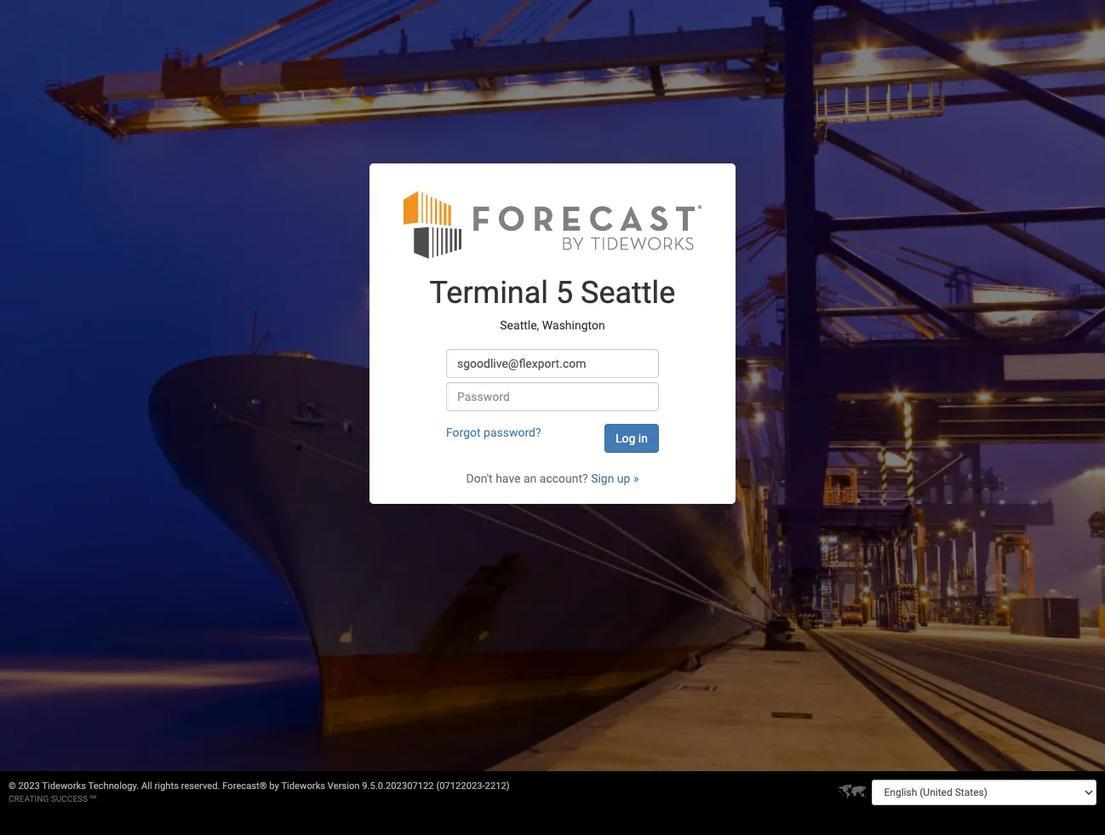 Task type: locate. For each thing, give the bounding box(es) containing it.
log in button
[[605, 425, 659, 454]]

up
[[617, 472, 631, 486]]

don't have an account? sign up »
[[466, 472, 639, 486]]

sign up » link
[[591, 472, 639, 486]]

an
[[524, 472, 537, 486]]

forecast®
[[223, 781, 267, 792]]

version
[[328, 781, 360, 792]]

in
[[639, 432, 648, 446]]

forgot
[[446, 426, 481, 440]]

seattle
[[581, 275, 676, 311]]

account?
[[540, 472, 588, 486]]

tideworks up success
[[42, 781, 86, 792]]

℠
[[90, 795, 96, 804]]

2 tideworks from the left
[[281, 781, 325, 792]]

forgot password? log in
[[446, 426, 648, 446]]

0 horizontal spatial tideworks
[[42, 781, 86, 792]]

tideworks right by
[[281, 781, 325, 792]]

log
[[616, 432, 636, 446]]

success
[[51, 795, 88, 804]]

seattle,
[[500, 319, 540, 332]]

2023
[[18, 781, 40, 792]]

(07122023-
[[436, 781, 485, 792]]

©
[[9, 781, 16, 792]]

© 2023 tideworks technology. all rights reserved. forecast® by tideworks version 9.5.0.202307122 (07122023-2212) creating success ℠
[[9, 781, 510, 804]]

washington
[[542, 319, 605, 332]]

have
[[496, 472, 521, 486]]

technology.
[[88, 781, 139, 792]]

by
[[269, 781, 279, 792]]

forecast® by tideworks image
[[404, 189, 702, 260]]

Email or username text field
[[446, 350, 659, 379]]

rights
[[155, 781, 179, 792]]

1 horizontal spatial tideworks
[[281, 781, 325, 792]]

forgot password? link
[[446, 426, 541, 440]]

terminal 5 seattle seattle, washington
[[430, 275, 676, 332]]

tideworks
[[42, 781, 86, 792], [281, 781, 325, 792]]



Task type: describe. For each thing, give the bounding box(es) containing it.
1 tideworks from the left
[[42, 781, 86, 792]]

terminal
[[430, 275, 549, 311]]

»
[[634, 472, 639, 486]]

all
[[141, 781, 152, 792]]

sign
[[591, 472, 615, 486]]

don't
[[466, 472, 493, 486]]

Password password field
[[446, 383, 659, 412]]

2212)
[[485, 781, 510, 792]]

password?
[[484, 426, 541, 440]]

creating
[[9, 795, 49, 804]]

9.5.0.202307122
[[362, 781, 434, 792]]

5
[[556, 275, 573, 311]]

reserved.
[[181, 781, 220, 792]]



Task type: vqa. For each thing, say whether or not it's contained in the screenshot.
leftmost Friday
no



